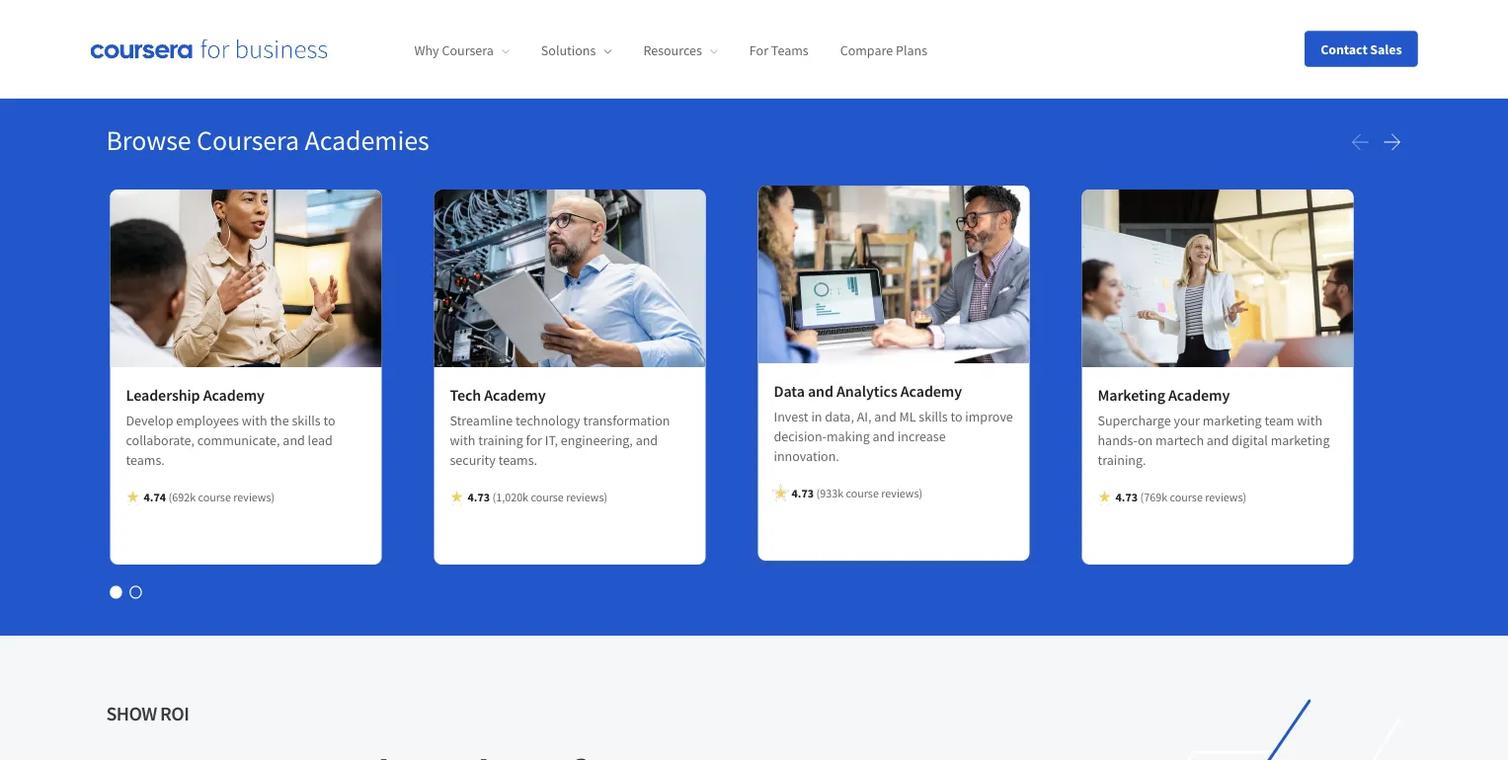 Task type: locate. For each thing, give the bounding box(es) containing it.
academy inside tech academy streamline technology transformation with training for it, engineering, and security teams.
[[484, 385, 546, 405]]

1 horizontal spatial with
[[450, 432, 476, 449]]

for
[[526, 432, 542, 449]]

more
[[815, 525, 849, 544], [166, 527, 201, 547]]

marketing
[[1203, 412, 1262, 430], [1271, 432, 1331, 449]]

coursera
[[442, 42, 494, 60], [197, 123, 299, 157]]

course right 769k
[[1170, 490, 1203, 505]]

0 horizontal spatial coursera
[[197, 123, 299, 157]]

marketing up digital
[[1203, 412, 1262, 430]]

0 vertical spatial employees
[[192, 0, 281, 14]]

4.73 left 1,020k
[[468, 490, 490, 505]]

your right offer
[[151, 0, 188, 14]]

with inside the 'leadership academy develop employees with the skills to collaborate, communicate, and lead teams.'
[[242, 412, 267, 430]]

) for employees
[[271, 490, 275, 505]]

to left improve
[[951, 409, 963, 427]]

( for develop
[[169, 490, 172, 505]]

teams. for leadership academy
[[126, 451, 165, 469]]

with right team
[[1298, 412, 1323, 430]]

more down 933k
[[815, 525, 849, 544]]

it professional holding tablet inspecting technical equipment image
[[434, 190, 706, 367]]

training
[[478, 432, 523, 449]]

for teams
[[750, 42, 809, 60]]

0 horizontal spatial learn more
[[126, 527, 201, 547]]

academy inside marketing academy supercharge your marketing team with hands-on martech and digital marketing training.
[[1169, 385, 1231, 405]]

learn more down 4.74
[[126, 527, 201, 547]]

with
[[242, 412, 267, 430], [1298, 412, 1323, 430], [450, 432, 476, 449]]

0 horizontal spatial to
[[324, 412, 336, 430]]

intermediate,
[[698, 0, 808, 14]]

1 horizontal spatial your
[[1174, 412, 1201, 430]]

employees up "coursera for business" image
[[192, 0, 281, 14]]

and inside tech academy streamline technology transformation with training for it, engineering, and security teams.
[[636, 432, 658, 449]]

employees up communicate,
[[176, 412, 239, 430]]

improve
[[966, 409, 1014, 427]]

and inside the 'leadership academy develop employees with the skills to collaborate, communicate, and lead teams.'
[[283, 432, 305, 449]]

and
[[812, 0, 843, 14], [808, 382, 834, 402], [875, 409, 897, 427], [873, 429, 895, 447], [283, 432, 305, 449], [636, 432, 658, 449], [1207, 432, 1230, 449]]

learn more
[[774, 525, 849, 544], [126, 527, 201, 547]]

to up the 'lead'
[[324, 412, 336, 430]]

teams. inside tech academy streamline technology transformation with training for it, engineering, and security teams.
[[499, 451, 538, 469]]

through
[[548, 0, 614, 14]]

why coursera link
[[415, 42, 510, 60]]

academy
[[901, 382, 963, 402], [203, 385, 265, 405], [484, 385, 546, 405], [1169, 385, 1231, 405]]

and inside marketing academy supercharge your marketing team with hands-on martech and digital marketing training.
[[1207, 432, 1230, 449]]

solutions
[[541, 42, 596, 60]]

0 vertical spatial marketing
[[1203, 412, 1262, 430]]

(
[[817, 487, 820, 502], [169, 490, 172, 505], [493, 490, 496, 505], [1141, 490, 1145, 505]]

skill
[[351, 0, 383, 14]]

digital
[[1232, 432, 1269, 449]]

compare plans
[[841, 42, 928, 60]]

advanced
[[847, 0, 926, 14]]

security
[[450, 451, 496, 469]]

2 teams. from the left
[[499, 451, 538, 469]]

for teams link
[[750, 42, 809, 60]]

contact sales
[[1321, 40, 1403, 58]]

0 horizontal spatial skills
[[292, 412, 321, 430]]

4.73 left 769k
[[1116, 490, 1138, 505]]

0 horizontal spatial 4.73
[[468, 490, 490, 505]]

) down communicate,
[[271, 490, 275, 505]]

1 vertical spatial your
[[1174, 412, 1201, 430]]

contact
[[1321, 40, 1368, 58]]

2 horizontal spatial 4.73
[[1116, 490, 1138, 505]]

and up 'compare'
[[812, 0, 843, 14]]

reviews down communicate,
[[233, 490, 271, 505]]

) down digital
[[1244, 490, 1247, 505]]

martech
[[1156, 432, 1205, 449]]

skills
[[919, 409, 948, 427], [292, 412, 321, 430]]

1 horizontal spatial coursera
[[442, 42, 494, 60]]

reviews down increase
[[882, 487, 919, 502]]

marketing
[[1098, 385, 1166, 405]]

1 horizontal spatial learn more
[[774, 525, 849, 544]]

4.73 for streamline
[[468, 490, 490, 505]]

( right 4.74
[[169, 490, 172, 505]]

1 vertical spatial employees
[[176, 412, 239, 430]]

0 horizontal spatial teams.
[[126, 451, 165, 469]]

marketing academy supercharge your marketing team with hands-on martech and digital marketing training.
[[1098, 385, 1331, 469]]

0 vertical spatial coursera
[[442, 42, 494, 60]]

two individuals discussing graphs shown on laptop screen image
[[758, 187, 1030, 365]]

teams. inside the 'leadership academy develop employees with the skills to collaborate, communicate, and lead teams.'
[[126, 451, 165, 469]]

show roi
[[106, 702, 189, 727]]

academy inside the data and analytics academy invest in data, ai, and ml skills to improve decision-making and increase innovation.
[[901, 382, 963, 402]]

4.73 ( 933k course reviews )
[[792, 487, 923, 502]]

academy for leadership academy
[[203, 385, 265, 405]]

( down training.
[[1141, 490, 1145, 505]]

academy inside the 'leadership academy develop employees with the skills to collaborate, communicate, and lead teams.'
[[203, 385, 265, 405]]

coursera for why
[[442, 42, 494, 60]]

skills inside the 'leadership academy develop employees with the skills to collaborate, communicate, and lead teams.'
[[292, 412, 321, 430]]

your inside offer your employees curated skill paths that progress through beginner, intermediate, and advanced levels.
[[151, 0, 188, 14]]

1 horizontal spatial to
[[951, 409, 963, 427]]

0 horizontal spatial with
[[242, 412, 267, 430]]

1 teams. from the left
[[126, 451, 165, 469]]

0 horizontal spatial learn
[[126, 527, 163, 547]]

that
[[436, 0, 470, 14]]

offer your employees curated skill paths that progress through beginner, intermediate, and advanced levels.
[[106, 0, 926, 42]]

933k
[[820, 487, 844, 502]]

course right 1,020k
[[531, 490, 564, 505]]

and left digital
[[1207, 432, 1230, 449]]

lead
[[308, 432, 333, 449]]

course right 692k
[[198, 490, 231, 505]]

in
[[812, 409, 823, 427]]

course for academy
[[846, 487, 879, 502]]

course for technology
[[531, 490, 564, 505]]

on
[[1138, 432, 1153, 449]]

learn more down 933k
[[774, 525, 849, 544]]

teams. down collaborate,
[[126, 451, 165, 469]]

1 horizontal spatial skills
[[919, 409, 948, 427]]

academy up the technology
[[484, 385, 546, 405]]

with up the "security"
[[450, 432, 476, 449]]

technology
[[516, 412, 581, 430]]

to inside the 'leadership academy develop employees with the skills to collaborate, communicate, and lead teams.'
[[324, 412, 336, 430]]

employees inside the 'leadership academy develop employees with the skills to collaborate, communicate, and lead teams.'
[[176, 412, 239, 430]]

employees
[[192, 0, 281, 14], [176, 412, 239, 430]]

academy up the ml
[[901, 382, 963, 402]]

course
[[846, 487, 879, 502], [198, 490, 231, 505], [531, 490, 564, 505], [1170, 490, 1203, 505]]

1 vertical spatial marketing
[[1271, 432, 1331, 449]]

teams. for tech academy
[[499, 451, 538, 469]]

marketing down team
[[1271, 432, 1331, 449]]

learn down 4.74
[[126, 527, 163, 547]]

) down engineering,
[[604, 490, 608, 505]]

your inside marketing academy supercharge your marketing team with hands-on martech and digital marketing training.
[[1174, 412, 1201, 430]]

reviews for academy
[[882, 487, 919, 502]]

( down the "security"
[[493, 490, 496, 505]]

to
[[951, 409, 963, 427], [324, 412, 336, 430]]

with inside marketing academy supercharge your marketing team with hands-on martech and digital marketing training.
[[1298, 412, 1323, 430]]

tech academy streamline technology transformation with training for it, engineering, and security teams.
[[450, 385, 670, 469]]

increase
[[898, 429, 946, 447]]

)
[[919, 487, 923, 502], [271, 490, 275, 505], [604, 490, 608, 505], [1244, 490, 1247, 505]]

more down 692k
[[166, 527, 201, 547]]

reviews
[[882, 487, 919, 502], [233, 490, 271, 505], [566, 490, 604, 505], [1206, 490, 1244, 505]]

1 horizontal spatial marketing
[[1271, 432, 1331, 449]]

academy for tech academy
[[484, 385, 546, 405]]

) down increase
[[919, 487, 923, 502]]

why
[[415, 42, 439, 60]]

data
[[774, 382, 805, 402]]

teams.
[[126, 451, 165, 469], [499, 451, 538, 469]]

reviews for your
[[1206, 490, 1244, 505]]

learn
[[774, 525, 811, 544], [126, 527, 163, 547]]

4.73
[[792, 487, 814, 502], [468, 490, 490, 505], [1116, 490, 1138, 505]]

academy up communicate,
[[203, 385, 265, 405]]

1 horizontal spatial teams.
[[499, 451, 538, 469]]

0 vertical spatial your
[[151, 0, 188, 14]]

1 horizontal spatial 4.73
[[792, 487, 814, 502]]

for
[[750, 42, 769, 60]]

coursera for browse
[[197, 123, 299, 157]]

course right 933k
[[846, 487, 879, 502]]

academy up martech
[[1169, 385, 1231, 405]]

slides element
[[106, 583, 1403, 603]]

0 horizontal spatial more
[[166, 527, 201, 547]]

learn up the slides element
[[774, 525, 811, 544]]

your
[[151, 0, 188, 14], [1174, 412, 1201, 430]]

( down innovation.
[[817, 487, 820, 502]]

course for employees
[[198, 490, 231, 505]]

1,020k
[[496, 490, 529, 505]]

and down transformation
[[636, 432, 658, 449]]

skills up increase
[[919, 409, 948, 427]]

team
[[1265, 412, 1295, 430]]

and down the
[[283, 432, 305, 449]]

4.73 left 933k
[[792, 487, 814, 502]]

reviews for technology
[[566, 490, 604, 505]]

hands-
[[1098, 432, 1138, 449]]

skills up the 'lead'
[[292, 412, 321, 430]]

0 horizontal spatial marketing
[[1203, 412, 1262, 430]]

0 horizontal spatial your
[[151, 0, 188, 14]]

team leader speaking to a group of people image
[[110, 190, 382, 367]]

solutions link
[[541, 42, 612, 60]]

1 horizontal spatial more
[[815, 525, 849, 544]]

1 vertical spatial coursera
[[197, 123, 299, 157]]

ml
[[900, 409, 917, 427]]

teams. down for
[[499, 451, 538, 469]]

your up martech
[[1174, 412, 1201, 430]]

reviews down digital
[[1206, 490, 1244, 505]]

and inside offer your employees curated skill paths that progress through beginner, intermediate, and advanced levels.
[[812, 0, 843, 14]]

2 horizontal spatial with
[[1298, 412, 1323, 430]]

reviews down engineering,
[[566, 490, 604, 505]]

with left the
[[242, 412, 267, 430]]

browse coursera academies
[[106, 123, 429, 157]]



Task type: describe. For each thing, give the bounding box(es) containing it.
4.73 for analytics
[[792, 487, 814, 502]]

academies
[[305, 123, 429, 157]]

roi
[[160, 702, 189, 727]]

innovation.
[[774, 449, 840, 466]]

( for analytics
[[817, 487, 820, 502]]

) for your
[[1244, 490, 1247, 505]]

data and analytics academy invest in data, ai, and ml skills to improve decision-making and increase innovation.
[[774, 382, 1014, 466]]

( for supercharge
[[1141, 490, 1145, 505]]

levels.
[[106, 17, 158, 42]]

supercharge
[[1098, 412, 1172, 430]]

and up in
[[808, 382, 834, 402]]

to inside the data and analytics academy invest in data, ai, and ml skills to improve decision-making and increase innovation.
[[951, 409, 963, 427]]

show
[[106, 702, 157, 727]]

1 horizontal spatial learn
[[774, 525, 811, 544]]

resources
[[644, 42, 702, 60]]

develop
[[126, 412, 173, 430]]

teams
[[772, 42, 809, 60]]

tech
[[450, 385, 481, 405]]

the
[[270, 412, 289, 430]]

offer
[[106, 0, 147, 14]]

plans
[[896, 42, 928, 60]]

learn more link
[[126, 525, 217, 549]]

streamline
[[450, 412, 513, 430]]

and right making
[[873, 429, 895, 447]]

4.73 ( 769k course reviews )
[[1116, 490, 1247, 505]]

paths
[[387, 0, 433, 14]]

resources link
[[644, 42, 718, 60]]

( for streamline
[[493, 490, 496, 505]]

it,
[[545, 432, 558, 449]]

with inside tech academy streamline technology transformation with training for it, engineering, and security teams.
[[450, 432, 476, 449]]

coursera for business image
[[90, 39, 328, 59]]

4.73 for supercharge
[[1116, 490, 1138, 505]]

skills inside the data and analytics academy invest in data, ai, and ml skills to improve decision-making and increase innovation.
[[919, 409, 948, 427]]

course for your
[[1170, 490, 1203, 505]]

collaborate,
[[126, 432, 195, 449]]

beginner,
[[618, 0, 694, 14]]

browse
[[106, 123, 191, 157]]

employees inside offer your employees curated skill paths that progress through beginner, intermediate, and advanced levels.
[[192, 0, 281, 14]]

leadership
[[126, 385, 200, 405]]

) for technology
[[604, 490, 608, 505]]

and right 'ai,'
[[875, 409, 897, 427]]

769k
[[1145, 490, 1168, 505]]

compare plans link
[[841, 42, 928, 60]]

progress
[[474, 0, 544, 14]]

compare
[[841, 42, 893, 60]]

transformation
[[583, 412, 670, 430]]

ai,
[[857, 409, 872, 427]]

reviews for employees
[[233, 490, 271, 505]]

contact sales button
[[1306, 31, 1418, 67]]

training.
[[1098, 451, 1147, 469]]

curated
[[284, 0, 347, 14]]

communicate,
[[197, 432, 280, 449]]

invest
[[774, 409, 809, 427]]

692k
[[172, 490, 196, 505]]

why coursera
[[415, 42, 494, 60]]

making
[[827, 429, 870, 447]]

engineering,
[[561, 432, 633, 449]]

4.74
[[144, 490, 166, 505]]

4.73 ( 1,020k course reviews )
[[468, 490, 608, 505]]

academy for marketing academy
[[1169, 385, 1231, 405]]

analytics
[[837, 382, 898, 402]]

decision-
[[774, 429, 827, 447]]

marketing professional in front of whiteboard brainstorming with team image
[[1083, 190, 1354, 367]]

) for academy
[[919, 487, 923, 502]]

leadership academy develop employees with the skills to collaborate, communicate, and lead teams.
[[126, 385, 336, 469]]

sales
[[1371, 40, 1403, 58]]

data,
[[825, 409, 855, 427]]

4.74 ( 692k course reviews )
[[144, 490, 275, 505]]



Task type: vqa. For each thing, say whether or not it's contained in the screenshot.
(
yes



